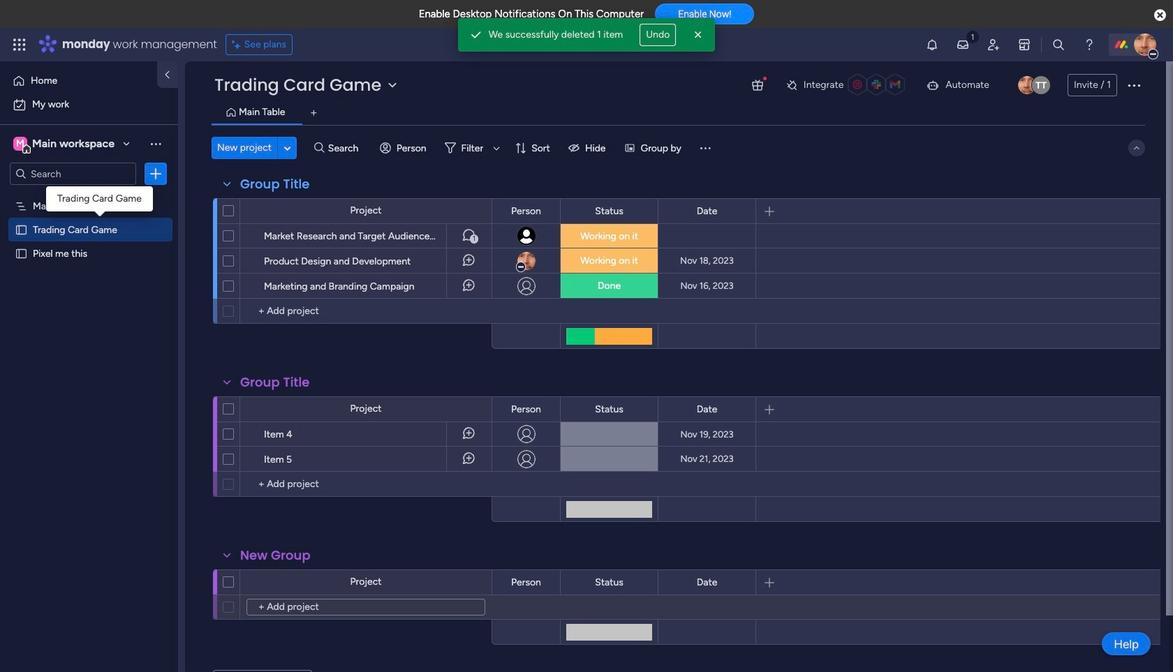 Task type: describe. For each thing, give the bounding box(es) containing it.
2 options image from the top
[[194, 243, 205, 278]]

workspace image
[[13, 136, 27, 152]]

search everything image
[[1052, 38, 1066, 52]]

1 image
[[967, 29, 979, 44]]

close image
[[692, 28, 706, 42]]

workspace options image
[[149, 137, 163, 151]]

monday marketplace image
[[1018, 38, 1032, 52]]

0 vertical spatial option
[[8, 70, 149, 92]]

4 options image from the top
[[194, 417, 205, 452]]

3 options image from the top
[[194, 269, 205, 304]]

collapse image
[[1132, 143, 1143, 154]]

notifications image
[[926, 38, 940, 52]]

Search in workspace field
[[29, 166, 117, 182]]

public board image
[[15, 223, 28, 236]]

arrow down image
[[488, 140, 505, 156]]

0 vertical spatial + add project text field
[[247, 303, 485, 320]]

5 options image from the top
[[194, 442, 205, 477]]



Task type: locate. For each thing, give the bounding box(es) containing it.
select product image
[[13, 38, 27, 52]]

help image
[[1083, 38, 1097, 52]]

options image
[[1126, 77, 1143, 94], [149, 167, 163, 181]]

james peterson image
[[1134, 34, 1157, 56]]

dapulse close image
[[1155, 8, 1167, 22]]

v2 search image
[[314, 140, 325, 156]]

list box
[[0, 191, 178, 454]]

options image down workspace options icon
[[149, 167, 163, 181]]

see plans image
[[232, 37, 244, 52]]

options image
[[194, 218, 205, 253], [194, 243, 205, 278], [194, 269, 205, 304], [194, 417, 205, 452], [194, 442, 205, 477]]

0 vertical spatial options image
[[1126, 77, 1143, 94]]

james peterson image
[[1018, 76, 1037, 94]]

angle down image
[[284, 143, 291, 153]]

1 vertical spatial options image
[[149, 167, 163, 181]]

tab
[[303, 102, 325, 124]]

workspace selection element
[[13, 136, 117, 154]]

Search field
[[325, 138, 367, 158]]

1 vertical spatial + add project text field
[[247, 476, 485, 493]]

alert
[[458, 18, 716, 52]]

menu image
[[698, 141, 712, 155]]

public board image
[[15, 247, 28, 260]]

tab list
[[212, 102, 1146, 125]]

invite members image
[[987, 38, 1001, 52]]

1 options image from the top
[[194, 218, 205, 253]]

terry turtle image
[[1032, 76, 1051, 94]]

update feed image
[[956, 38, 970, 52]]

option
[[8, 70, 149, 92], [8, 94, 170, 116], [0, 193, 178, 196]]

1 horizontal spatial options image
[[1126, 77, 1143, 94]]

1 vertical spatial option
[[8, 94, 170, 116]]

2 vertical spatial + add project text field
[[247, 599, 485, 616]]

None field
[[237, 175, 313, 193], [508, 204, 545, 219], [592, 204, 627, 219], [693, 204, 721, 219], [237, 374, 313, 392], [508, 402, 545, 417], [592, 402, 627, 417], [693, 402, 721, 417], [237, 547, 314, 565], [508, 575, 545, 591], [592, 575, 627, 591], [693, 575, 721, 591], [237, 175, 313, 193], [508, 204, 545, 219], [592, 204, 627, 219], [693, 204, 721, 219], [237, 374, 313, 392], [508, 402, 545, 417], [592, 402, 627, 417], [693, 402, 721, 417], [237, 547, 314, 565], [508, 575, 545, 591], [592, 575, 627, 591], [693, 575, 721, 591]]

add view image
[[311, 108, 317, 118]]

0 horizontal spatial options image
[[149, 167, 163, 181]]

options image down james peterson image
[[1126, 77, 1143, 94]]

2 vertical spatial option
[[0, 193, 178, 196]]

+ Add project text field
[[247, 303, 485, 320], [247, 476, 485, 493], [247, 599, 485, 616]]



Task type: vqa. For each thing, say whether or not it's contained in the screenshot.
"Close Recently visited" image
no



